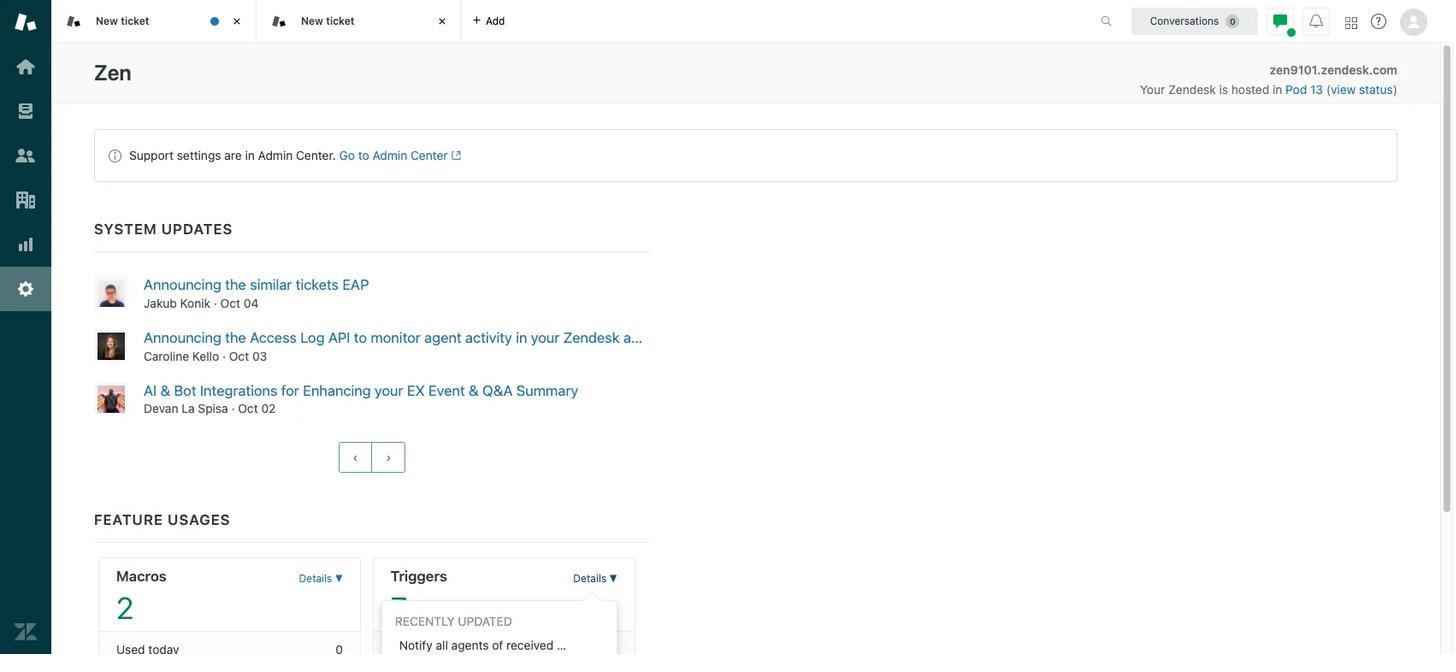 Task type: locate. For each thing, give the bounding box(es) containing it.
are
[[224, 148, 242, 163]]

oct left 04
[[220, 296, 240, 310]]

0 horizontal spatial zendesk
[[563, 329, 620, 346]]

02
[[261, 402, 276, 416]]

& right ai
[[160, 382, 170, 399]]

0 horizontal spatial your
[[375, 382, 403, 399]]

caroline
[[144, 349, 189, 363]]

oct down the integrations
[[238, 402, 258, 416]]

all
[[436, 638, 448, 653]]

settings
[[177, 148, 221, 163]]

announcing
[[144, 276, 221, 293], [144, 329, 221, 346]]

new ticket for first new ticket tab from right
[[301, 14, 355, 27]]

close image
[[434, 13, 451, 30]]

0 horizontal spatial ticket
[[121, 14, 149, 27]]

view status link
[[1331, 82, 1393, 97]]

1 new from the left
[[96, 14, 118, 27]]

1 horizontal spatial your
[[531, 329, 560, 346]]

1 vertical spatial in
[[245, 148, 255, 163]]

1 horizontal spatial ▼
[[610, 573, 617, 585]]

notifications image
[[1310, 14, 1323, 28]]

2 new ticket from the left
[[301, 14, 355, 27]]

monitor
[[371, 329, 421, 346]]

2 new from the left
[[301, 14, 323, 27]]

notify
[[399, 638, 433, 653]]

‹ button
[[338, 443, 373, 473]]

in right activity
[[516, 329, 527, 346]]

1 details ▼ from the left
[[299, 573, 343, 585]]

to right go
[[358, 148, 369, 163]]

the up oct 03
[[225, 329, 246, 346]]

admin left the 'center'
[[373, 148, 407, 163]]

zendesk
[[1169, 82, 1216, 97], [563, 329, 620, 346]]

1 ▼ from the left
[[335, 573, 343, 585]]

in
[[1273, 82, 1283, 97], [245, 148, 255, 163], [516, 329, 527, 346]]

13
[[1311, 82, 1323, 97]]

in right are
[[245, 148, 255, 163]]

spisa
[[198, 402, 228, 416]]

the up oct 04
[[225, 276, 246, 293]]

1 horizontal spatial ticket
[[326, 14, 355, 27]]

& left q&a
[[469, 382, 479, 399]]

)
[[1393, 82, 1398, 97]]

oct for bot
[[238, 402, 258, 416]]

announcing for announcing the similar tickets eap
[[144, 276, 221, 293]]

updated
[[458, 615, 512, 629]]

q&a
[[483, 382, 513, 399]]

pod
[[1286, 82, 1307, 97]]

› button
[[372, 443, 406, 473]]

1 horizontal spatial zendesk
[[1169, 82, 1216, 97]]

0 vertical spatial announcing
[[144, 276, 221, 293]]

0 vertical spatial your
[[531, 329, 560, 346]]

kello
[[192, 349, 219, 363]]

details for 2
[[299, 573, 332, 585]]

0 vertical spatial in
[[1273, 82, 1283, 97]]

2 the from the top
[[225, 329, 246, 346]]

oct 02
[[238, 402, 276, 416]]

feature
[[94, 512, 163, 529]]

0 horizontal spatial details
[[299, 573, 332, 585]]

0 horizontal spatial details ▼
[[299, 573, 343, 585]]

1 vertical spatial oct
[[229, 349, 249, 363]]

1 announcing from the top
[[144, 276, 221, 293]]

get started image
[[15, 56, 37, 78]]

ticket
[[121, 14, 149, 27], [326, 14, 355, 27]]

new right close icon
[[301, 14, 323, 27]]

zen9101
[[1270, 62, 1317, 77]]

0 horizontal spatial ▼
[[335, 573, 343, 585]]

oct left 03
[[229, 349, 249, 363]]

new ticket
[[96, 14, 149, 27], [301, 14, 355, 27]]

1 vertical spatial announcing
[[144, 329, 221, 346]]

log
[[300, 329, 325, 346]]

your left ex
[[375, 382, 403, 399]]

0 horizontal spatial in
[[245, 148, 255, 163]]

announcing up jakub konik
[[144, 276, 221, 293]]

0 horizontal spatial new ticket
[[96, 14, 149, 27]]

1 the from the top
[[225, 276, 246, 293]]

views image
[[15, 100, 37, 122]]

customers image
[[15, 145, 37, 167]]

in left pod
[[1273, 82, 1283, 97]]

the for access
[[225, 329, 246, 346]]

1 new ticket from the left
[[96, 14, 149, 27]]

1 vertical spatial your
[[375, 382, 403, 399]]

2 vertical spatial oct
[[238, 402, 258, 416]]

2 details ▼ from the left
[[573, 573, 617, 585]]

.zendesk.com
[[1317, 62, 1398, 77]]

oct
[[220, 296, 240, 310], [229, 349, 249, 363], [238, 402, 258, 416]]

2 vertical spatial in
[[516, 329, 527, 346]]

1 & from the left
[[160, 382, 170, 399]]

status
[[1359, 82, 1393, 97]]

0 vertical spatial the
[[225, 276, 246, 293]]

api
[[328, 329, 350, 346]]

0 horizontal spatial &
[[160, 382, 170, 399]]

2 details from the left
[[573, 573, 607, 585]]

macros
[[116, 568, 167, 585]]

1 horizontal spatial details
[[573, 573, 607, 585]]

0 horizontal spatial admin
[[258, 148, 293, 163]]

2 ▼ from the left
[[610, 573, 617, 585]]

summary
[[517, 382, 579, 399]]

zendesk support image
[[15, 11, 37, 33]]

‹
[[353, 451, 358, 465]]

1 horizontal spatial new ticket
[[301, 14, 355, 27]]

2 announcing from the top
[[144, 329, 221, 346]]

notify all agents of received request link
[[382, 633, 617, 654]]

2 horizontal spatial in
[[1273, 82, 1283, 97]]

1 horizontal spatial new
[[301, 14, 323, 27]]

oct for similar
[[220, 296, 240, 310]]

zendesk products image
[[1346, 17, 1358, 29]]

announcing up caroline kello
[[144, 329, 221, 346]]

is
[[1219, 82, 1228, 97]]

new up zen
[[96, 14, 118, 27]]

1 vertical spatial the
[[225, 329, 246, 346]]

to
[[358, 148, 369, 163], [354, 329, 367, 346]]

zendesk left account
[[563, 329, 620, 346]]

bot
[[174, 382, 196, 399]]

devan la spisa
[[144, 402, 228, 416]]

hosted
[[1232, 82, 1270, 97]]

&
[[160, 382, 170, 399], [469, 382, 479, 399]]

new for first new ticket tab from the left
[[96, 14, 118, 27]]

announcing for announcing the access log api to monitor agent activity in your zendesk account
[[144, 329, 221, 346]]

new ticket tab
[[51, 0, 257, 43], [257, 0, 462, 43]]

admin
[[258, 148, 293, 163], [373, 148, 407, 163]]

1 horizontal spatial admin
[[373, 148, 407, 163]]

the
[[225, 276, 246, 293], [225, 329, 246, 346]]

get help image
[[1371, 14, 1387, 29]]

your up "summary"
[[531, 329, 560, 346]]

to right "api"
[[354, 329, 367, 346]]

your
[[531, 329, 560, 346], [375, 382, 403, 399]]

zendesk left is at the right of the page
[[1169, 82, 1216, 97]]

the for similar
[[225, 276, 246, 293]]

conversations button
[[1132, 7, 1258, 35]]

(opens in a new tab) image
[[448, 151, 461, 161]]

in inside zen9101 .zendesk.com your zendesk is hosted in pod 13 ( view status )
[[1273, 82, 1283, 97]]

zen
[[94, 60, 132, 85]]

1 horizontal spatial &
[[469, 382, 479, 399]]

2 new ticket tab from the left
[[257, 0, 462, 43]]

1 horizontal spatial details ▼
[[573, 573, 617, 585]]

1 details from the left
[[299, 573, 332, 585]]

0 horizontal spatial new
[[96, 14, 118, 27]]

1 ticket from the left
[[121, 14, 149, 27]]

admin left center.
[[258, 148, 293, 163]]

reporting image
[[15, 234, 37, 256]]

feature usages
[[94, 512, 231, 529]]

▼
[[335, 573, 343, 585], [610, 573, 617, 585]]

2
[[116, 591, 134, 626]]

1 new ticket tab from the left
[[51, 0, 257, 43]]

0 vertical spatial oct
[[220, 296, 240, 310]]

status
[[94, 129, 1398, 182]]

event
[[429, 382, 465, 399]]

caroline kello
[[144, 349, 219, 363]]

0 vertical spatial zendesk
[[1169, 82, 1216, 97]]



Task type: describe. For each thing, give the bounding box(es) containing it.
konik
[[180, 296, 211, 310]]

details ▼ for triggers
[[573, 573, 617, 585]]

agent
[[424, 329, 462, 346]]

2 & from the left
[[469, 382, 479, 399]]

button displays agent's chat status as online. image
[[1274, 14, 1287, 28]]

for
[[281, 382, 299, 399]]

zendesk inside zen9101 .zendesk.com your zendesk is hosted in pod 13 ( view status )
[[1169, 82, 1216, 97]]

1 vertical spatial to
[[354, 329, 367, 346]]

1 vertical spatial zendesk
[[563, 329, 620, 346]]

1 horizontal spatial in
[[516, 329, 527, 346]]

pod 13 link
[[1286, 82, 1327, 97]]

received
[[506, 638, 554, 653]]

recently
[[395, 615, 455, 629]]

announcing the similar tickets eap
[[144, 276, 369, 293]]

enhancing
[[303, 382, 371, 399]]

04
[[244, 296, 259, 310]]

2 admin from the left
[[373, 148, 407, 163]]

0 vertical spatial to
[[358, 148, 369, 163]]

status containing support settings are in admin center.
[[94, 129, 1398, 182]]

(
[[1327, 82, 1331, 97]]

triggers
[[391, 568, 447, 585]]

center
[[411, 148, 448, 163]]

admin image
[[15, 278, 37, 300]]

new ticket for first new ticket tab from the left
[[96, 14, 149, 27]]

go
[[339, 148, 355, 163]]

macros 2
[[116, 568, 167, 626]]

03
[[252, 349, 267, 363]]

integrations
[[200, 382, 278, 399]]

tickets
[[296, 276, 339, 293]]

triggers 7
[[391, 568, 447, 626]]

ai
[[144, 382, 157, 399]]

go to admin center
[[339, 148, 448, 163]]

details for triggers
[[573, 573, 607, 585]]

notify all agents of received request
[[399, 638, 599, 653]]

support
[[129, 148, 174, 163]]

center.
[[296, 148, 336, 163]]

oct 04
[[220, 296, 259, 310]]

details ▼ for 2
[[299, 573, 343, 585]]

system
[[94, 221, 157, 238]]

ex
[[407, 382, 425, 399]]

agents
[[451, 638, 489, 653]]

ai & bot integrations for enhancing your ex event & q&a summary
[[144, 382, 579, 399]]

account
[[624, 329, 676, 346]]

tabs tab list
[[51, 0, 1083, 43]]

jakub
[[144, 296, 177, 310]]

conversations
[[1150, 14, 1219, 27]]

add
[[486, 14, 505, 27]]

recently updated
[[395, 615, 512, 629]]

la
[[182, 402, 195, 416]]

view
[[1331, 82, 1356, 97]]

request
[[557, 638, 599, 653]]

of
[[492, 638, 503, 653]]

1 admin from the left
[[258, 148, 293, 163]]

your
[[1140, 82, 1165, 97]]

oct for access
[[229, 349, 249, 363]]

new for first new ticket tab from right
[[301, 14, 323, 27]]

similar
[[250, 276, 292, 293]]

updates
[[161, 221, 233, 238]]

system updates
[[94, 221, 233, 238]]

›
[[386, 451, 391, 465]]

organizations image
[[15, 189, 37, 211]]

7
[[391, 591, 407, 626]]

announcing the access log api to monitor agent activity in your zendesk account
[[144, 329, 676, 346]]

usages
[[168, 512, 231, 529]]

activity
[[465, 329, 512, 346]]

support settings are in admin center.
[[129, 148, 336, 163]]

jakub konik
[[144, 296, 211, 310]]

▼ for triggers
[[610, 573, 617, 585]]

zen9101 .zendesk.com your zendesk is hosted in pod 13 ( view status )
[[1140, 62, 1398, 97]]

eap
[[342, 276, 369, 293]]

add button
[[462, 0, 515, 42]]

▼ for 2
[[335, 573, 343, 585]]

access
[[250, 329, 297, 346]]

go to admin center link
[[339, 148, 461, 163]]

oct 03
[[229, 349, 267, 363]]

zendesk image
[[15, 621, 37, 643]]

devan
[[144, 402, 178, 416]]

2 ticket from the left
[[326, 14, 355, 27]]

close image
[[228, 13, 246, 30]]

main element
[[0, 0, 51, 654]]



Task type: vqa. For each thing, say whether or not it's contained in the screenshot.
Kello
yes



